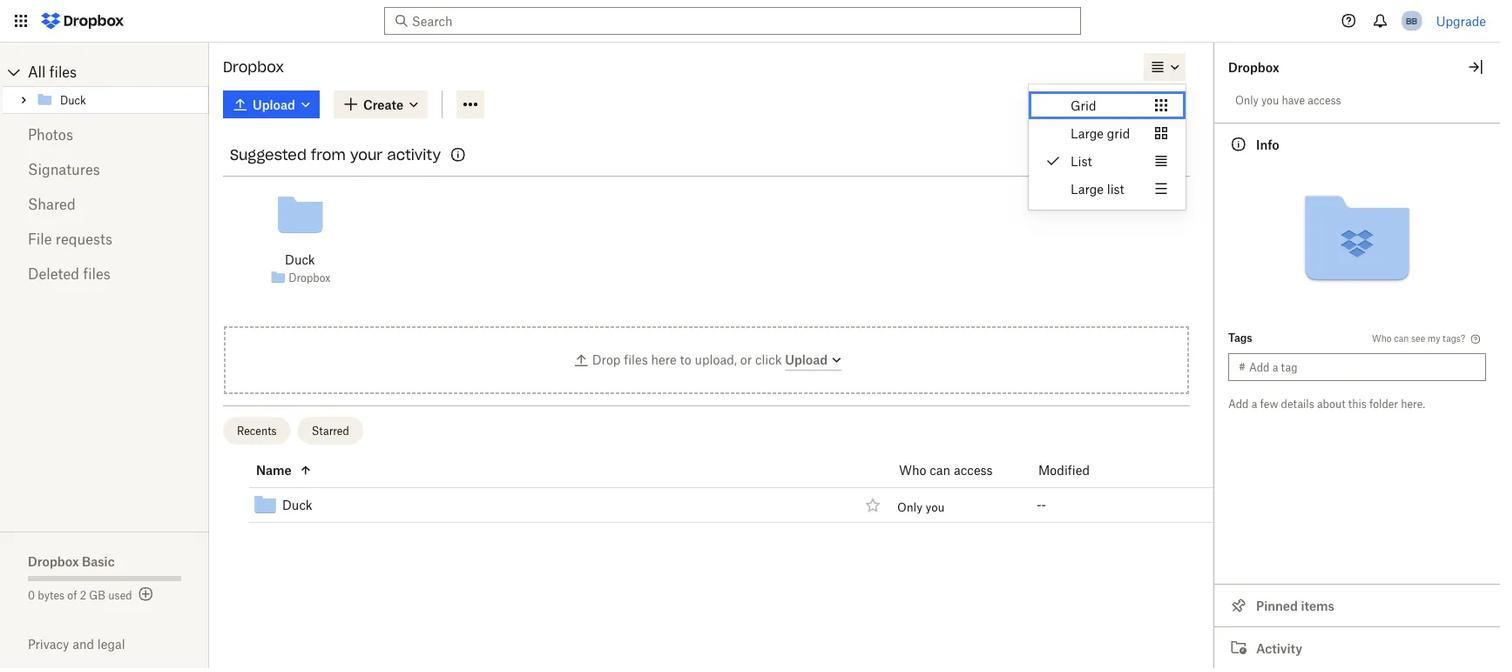 Task type: describe. For each thing, give the bounding box(es) containing it.
folder
[[1369, 398, 1398, 411]]

grid radio item
[[1029, 91, 1186, 119]]

get more space image
[[136, 585, 156, 605]]

0 bytes of 2 gb used
[[28, 589, 132, 602]]

all
[[28, 64, 46, 81]]

who for who can see my tags?
[[1372, 333, 1392, 344]]

and
[[72, 638, 94, 652]]

global header element
[[0, 0, 1500, 43]]

upgrade link
[[1436, 14, 1486, 28]]

add
[[1228, 398, 1249, 411]]

only for only you have access
[[1235, 94, 1258, 107]]

of
[[67, 589, 77, 602]]

0 vertical spatial duck
[[285, 252, 315, 267]]

recents button
[[223, 417, 291, 445]]

click
[[755, 353, 782, 368]]

suggested
[[230, 146, 307, 164]]

only you have access
[[1235, 94, 1341, 107]]

drop files here to upload, or click
[[592, 353, 785, 368]]

info button
[[1214, 123, 1500, 166]]

name duck, modified 11/16/2023 12:32 pm, element
[[209, 489, 1214, 524]]

used
[[108, 589, 132, 602]]

file
[[28, 231, 52, 248]]

large list radio item
[[1029, 175, 1186, 203]]

about
[[1317, 398, 1345, 411]]

0 vertical spatial duck link
[[285, 250, 315, 269]]

starred
[[312, 425, 349, 438]]

0
[[28, 589, 35, 602]]

#
[[1239, 361, 1246, 374]]

who can see my tags? image
[[1469, 333, 1483, 347]]

all files link
[[28, 58, 209, 86]]

privacy
[[28, 638, 69, 652]]

file requests link
[[28, 222, 181, 257]]

1 vertical spatial duck
[[282, 498, 312, 513]]

this
[[1348, 398, 1367, 411]]

from
[[311, 146, 346, 164]]

only you
[[897, 500, 945, 514]]

you for only you
[[926, 500, 945, 514]]

details
[[1281, 398, 1314, 411]]

--
[[1037, 498, 1046, 513]]

name
[[256, 463, 292, 478]]

privacy and legal link
[[28, 638, 209, 652]]

can for see
[[1394, 333, 1409, 344]]

photos
[[28, 126, 73, 143]]

can for access
[[930, 463, 950, 478]]

dropbox basic
[[28, 554, 115, 569]]

large for large list
[[1071, 182, 1104, 196]]

files for deleted
[[83, 266, 110, 283]]

shared link
[[28, 187, 181, 222]]

deleted files
[[28, 266, 110, 283]]

list radio item
[[1029, 147, 1186, 175]]

list
[[1107, 182, 1124, 196]]

tags?
[[1443, 333, 1465, 344]]

upgrade
[[1436, 14, 1486, 28]]

files for drop
[[624, 353, 648, 368]]



Task type: vqa. For each thing, say whether or not it's contained in the screenshot.
Less icon on the top left
no



Task type: locate. For each thing, give the bounding box(es) containing it.
recents
[[237, 425, 277, 438]]

duck link up dropbox link
[[285, 250, 315, 269]]

duck down name
[[282, 498, 312, 513]]

duck link
[[285, 250, 315, 269], [282, 495, 312, 516]]

here.
[[1401, 398, 1425, 411]]

large list
[[1071, 182, 1124, 196]]

you down who can access on the bottom of the page
[[926, 500, 945, 514]]

starred button
[[298, 417, 363, 445]]

list
[[1071, 154, 1092, 169]]

only for only you
[[897, 500, 922, 514]]

1 horizontal spatial access
[[1308, 94, 1341, 107]]

modified
[[1038, 463, 1090, 478]]

0 vertical spatial large
[[1071, 126, 1104, 141]]

can left see
[[1394, 333, 1409, 344]]

large inside radio item
[[1071, 182, 1104, 196]]

name button
[[256, 460, 856, 481]]

who left see
[[1372, 333, 1392, 344]]

access
[[1308, 94, 1341, 107], [954, 463, 993, 478]]

large inside radio item
[[1071, 126, 1104, 141]]

1 vertical spatial can
[[930, 463, 950, 478]]

who can access
[[899, 463, 993, 478]]

2 vertical spatial files
[[624, 353, 648, 368]]

your
[[350, 146, 383, 164]]

1 horizontal spatial who
[[1372, 333, 1392, 344]]

info
[[1256, 137, 1279, 152]]

large for large grid
[[1071, 126, 1104, 141]]

0 horizontal spatial access
[[954, 463, 993, 478]]

0 horizontal spatial only
[[897, 500, 922, 514]]

legal
[[97, 638, 125, 652]]

a
[[1252, 398, 1257, 411]]

2 horizontal spatial files
[[624, 353, 648, 368]]

duck up dropbox link
[[285, 252, 315, 267]]

1 large from the top
[[1071, 126, 1104, 141]]

only
[[1235, 94, 1258, 107], [897, 500, 922, 514]]

signatures link
[[28, 152, 181, 187]]

0 vertical spatial access
[[1308, 94, 1341, 107]]

2
[[80, 589, 86, 602]]

files down file requests link
[[83, 266, 110, 283]]

add a few details about this folder here.
[[1228, 398, 1425, 411]]

2 - from the left
[[1041, 498, 1046, 513]]

1 vertical spatial large
[[1071, 182, 1104, 196]]

0 horizontal spatial can
[[930, 463, 950, 478]]

1 vertical spatial duck link
[[282, 495, 312, 516]]

dropbox link
[[289, 270, 331, 287]]

add to starred image
[[862, 495, 883, 516]]

can inside 'table'
[[930, 463, 950, 478]]

who
[[1372, 333, 1392, 344], [899, 463, 926, 478]]

all files tree
[[3, 58, 209, 114]]

upload,
[[695, 353, 737, 368]]

0 horizontal spatial you
[[926, 500, 945, 514]]

bytes
[[38, 589, 65, 602]]

large grid radio item
[[1029, 119, 1186, 147]]

or
[[740, 353, 752, 368]]

files right the all on the top left
[[49, 64, 77, 81]]

you inside name duck, modified 11/16/2023 12:32 pm, element
[[926, 500, 945, 514]]

2 large from the top
[[1071, 182, 1104, 196]]

close details pane image
[[1465, 57, 1486, 78]]

all files
[[28, 64, 77, 81]]

1 vertical spatial who
[[899, 463, 926, 478]]

here
[[651, 353, 677, 368]]

who can see my tags?
[[1372, 333, 1465, 344]]

1 horizontal spatial only
[[1235, 94, 1258, 107]]

duck link down name
[[282, 495, 312, 516]]

basic
[[82, 554, 115, 569]]

0 vertical spatial you
[[1261, 94, 1279, 107]]

who inside 'table'
[[899, 463, 926, 478]]

large
[[1071, 126, 1104, 141], [1071, 182, 1104, 196]]

only inside name duck, modified 11/16/2023 12:32 pm, element
[[897, 500, 922, 514]]

0 vertical spatial files
[[49, 64, 77, 81]]

1 vertical spatial only
[[897, 500, 922, 514]]

1 horizontal spatial can
[[1394, 333, 1409, 344]]

privacy and legal
[[28, 638, 125, 652]]

large down 'list'
[[1071, 182, 1104, 196]]

only right add to starred 'image'
[[897, 500, 922, 514]]

0 horizontal spatial who
[[899, 463, 926, 478]]

who for who can access
[[899, 463, 926, 478]]

to
[[680, 353, 691, 368]]

files left here
[[624, 353, 648, 368]]

table containing name
[[209, 454, 1214, 524]]

requests
[[56, 231, 112, 248]]

you
[[1261, 94, 1279, 107], [926, 500, 945, 514]]

activity
[[387, 146, 441, 164]]

1 vertical spatial you
[[926, 500, 945, 514]]

signatures
[[28, 161, 100, 178]]

1 vertical spatial access
[[954, 463, 993, 478]]

photos link
[[28, 118, 181, 152]]

drop
[[592, 353, 621, 368]]

you left have
[[1261, 94, 1279, 107]]

gb
[[89, 589, 105, 602]]

dropbox logo - go to the homepage image
[[35, 7, 130, 35]]

you for only you have access
[[1261, 94, 1279, 107]]

only left have
[[1235, 94, 1258, 107]]

grid
[[1107, 126, 1130, 141]]

deleted
[[28, 266, 79, 283]]

who up only you button
[[899, 463, 926, 478]]

my
[[1428, 333, 1440, 344]]

files
[[49, 64, 77, 81], [83, 266, 110, 283], [624, 353, 648, 368]]

dropbox
[[223, 58, 284, 76], [1228, 60, 1279, 74], [289, 272, 331, 285], [28, 554, 79, 569]]

few
[[1260, 398, 1278, 411]]

duck link inside 'table'
[[282, 495, 312, 516]]

0 vertical spatial who
[[1372, 333, 1392, 344]]

1 - from the left
[[1037, 498, 1041, 513]]

have
[[1282, 94, 1305, 107]]

0 vertical spatial only
[[1235, 94, 1258, 107]]

deleted files link
[[28, 257, 181, 292]]

large grid
[[1071, 126, 1130, 141]]

duck
[[285, 252, 315, 267], [282, 498, 312, 513]]

-
[[1037, 498, 1041, 513], [1041, 498, 1046, 513]]

modified button
[[1038, 460, 1135, 481]]

0 vertical spatial can
[[1394, 333, 1409, 344]]

only you button
[[897, 500, 945, 514]]

0 horizontal spatial files
[[49, 64, 77, 81]]

can up only you button
[[930, 463, 950, 478]]

files for all
[[49, 64, 77, 81]]

1 vertical spatial files
[[83, 266, 110, 283]]

large down grid
[[1071, 126, 1104, 141]]

shared
[[28, 196, 76, 213]]

files inside tree
[[49, 64, 77, 81]]

1 horizontal spatial you
[[1261, 94, 1279, 107]]

file requests
[[28, 231, 112, 248]]

can
[[1394, 333, 1409, 344], [930, 463, 950, 478]]

suggested from your activity
[[230, 146, 441, 164]]

grid
[[1071, 98, 1096, 113]]

1 horizontal spatial files
[[83, 266, 110, 283]]

tags
[[1228, 331, 1252, 345]]

see
[[1411, 333, 1425, 344]]

table
[[209, 454, 1214, 524]]



